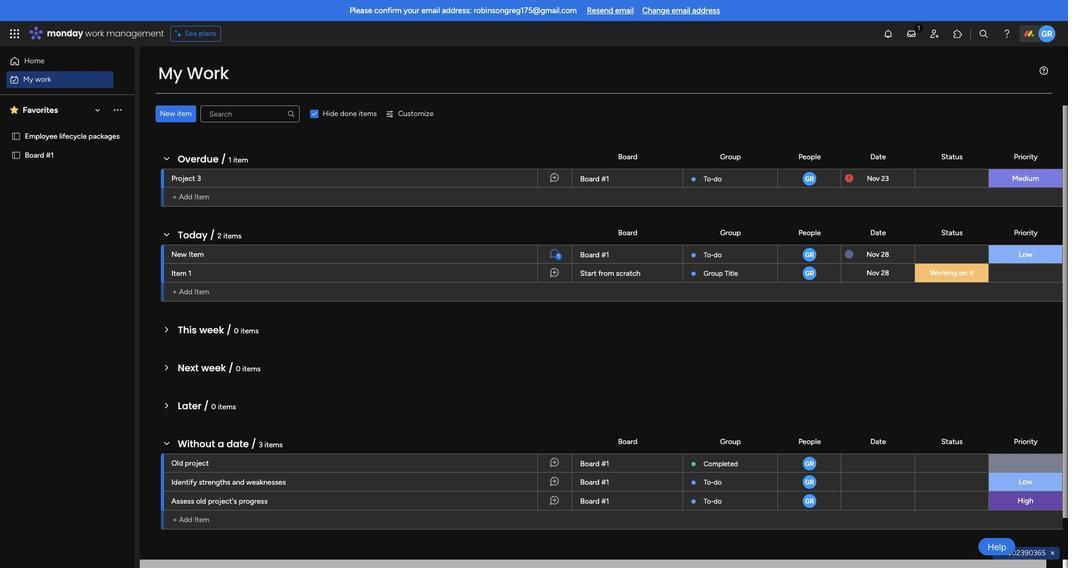 Task type: describe. For each thing, give the bounding box(es) containing it.
identify
[[172, 478, 197, 487]]

0 for next week /
[[236, 365, 241, 374]]

my work
[[158, 61, 229, 85]]

date for items
[[871, 228, 887, 237]]

favorites button
[[7, 101, 105, 119]]

item 1
[[172, 269, 191, 278]]

project
[[172, 174, 195, 183]]

home
[[24, 56, 44, 65]]

packages
[[89, 131, 120, 140]]

5 board #1 link from the top
[[579, 492, 677, 511]]

completed
[[704, 460, 738, 468]]

next week / 0 items
[[178, 362, 261, 375]]

menu image
[[1040, 66, 1049, 75]]

2 nov 28 from the top
[[867, 269, 890, 277]]

resend
[[587, 6, 614, 15]]

employee
[[25, 131, 58, 140]]

email for resend email
[[615, 6, 634, 15]]

strengths
[[199, 478, 231, 487]]

select product image
[[9, 28, 20, 39]]

next
[[178, 362, 199, 375]]

new item button
[[156, 106, 196, 122]]

group for /
[[720, 437, 741, 446]]

people for items
[[799, 228, 821, 237]]

help
[[988, 542, 1007, 552]]

new item
[[160, 109, 192, 118]]

1 board #1 link from the top
[[579, 169, 677, 188]]

later / 0 items
[[178, 400, 236, 413]]

my work
[[23, 75, 51, 84]]

old
[[172, 459, 183, 468]]

plans
[[199, 29, 216, 38]]

project 3
[[172, 174, 201, 183]]

2 low from the top
[[1019, 478, 1033, 487]]

23
[[882, 174, 889, 182]]

3 inside without a date / 3 items
[[259, 441, 263, 450]]

2 to- from the top
[[704, 251, 714, 259]]

notifications image
[[883, 28, 894, 39]]

2 + add item from the top
[[173, 288, 210, 297]]

/ left 2
[[210, 229, 215, 242]]

3 + add item from the top
[[173, 516, 210, 525]]

identify strengths and weaknesses
[[172, 478, 286, 487]]

1 + add item from the top
[[173, 193, 210, 202]]

3 do from the top
[[714, 479, 722, 487]]

1 email from the left
[[422, 6, 440, 15]]

/ down this week / 0 items
[[229, 362, 233, 375]]

3 board #1 link from the top
[[579, 454, 677, 473]]

v2 star 2 image
[[10, 104, 18, 116]]

this
[[178, 324, 197, 337]]

start from scratch link
[[579, 264, 677, 283]]

work for monday
[[85, 27, 104, 40]]

0 for this week /
[[234, 327, 239, 336]]

help image
[[1002, 28, 1013, 39]]

1 nov 28 from the top
[[867, 250, 890, 258]]

1 to-do from the top
[[704, 175, 722, 183]]

/ right later
[[204, 400, 209, 413]]

greg robinson image for project
[[802, 456, 818, 472]]

work
[[187, 61, 229, 85]]

old
[[196, 497, 206, 506]]

see plans
[[185, 29, 216, 38]]

hide done items
[[323, 109, 377, 118]]

from
[[599, 269, 615, 278]]

help button
[[979, 538, 1016, 556]]

date for item
[[871, 152, 887, 161]]

3 greg robinson image from the top
[[802, 493, 818, 509]]

greg robinson image for 3
[[802, 171, 818, 187]]

apps image
[[953, 28, 964, 39]]

change email address link
[[643, 6, 720, 15]]

change
[[643, 6, 670, 15]]

2
[[218, 232, 222, 241]]

/ right date
[[251, 438, 256, 451]]

Filter dashboard by text search field
[[200, 106, 300, 122]]

without a date / 3 items
[[178, 438, 283, 451]]

resend email
[[587, 6, 634, 15]]

2 to-do from the top
[[704, 251, 722, 259]]

board #1 inside list box
[[25, 150, 54, 159]]

see plans button
[[170, 26, 221, 42]]

high
[[1018, 497, 1034, 506]]

2 vertical spatial 1
[[188, 269, 191, 278]]

lifecycle
[[59, 131, 87, 140]]

email for change email address
[[672, 6, 691, 15]]

#1 inside list box
[[46, 150, 54, 159]]

start
[[581, 269, 597, 278]]

new item
[[172, 250, 204, 259]]

items inside next week / 0 items
[[243, 365, 261, 374]]

customize button
[[381, 106, 438, 122]]

3 add from the top
[[179, 516, 193, 525]]

address
[[693, 6, 720, 15]]

items inside this week / 0 items
[[241, 327, 259, 336]]

my for my work
[[158, 61, 183, 85]]

items inside without a date / 3 items
[[265, 441, 283, 450]]

date for /
[[871, 437, 887, 446]]

1 button
[[538, 245, 572, 264]]

change email address
[[643, 6, 720, 15]]

#1 for second board #1 link
[[602, 251, 609, 260]]

week for next
[[201, 362, 226, 375]]

monday
[[47, 27, 83, 40]]

3 to- from the top
[[704, 479, 714, 487]]

id:
[[997, 549, 1006, 558]]

search image
[[287, 110, 295, 118]]

status for items
[[942, 228, 963, 237]]

address:
[[442, 6, 472, 15]]

items inside today / 2 items
[[223, 232, 242, 241]]

today / 2 items
[[178, 229, 242, 242]]

public board image
[[11, 150, 21, 160]]

#1 for 4th board #1 link from the top of the page
[[602, 478, 609, 487]]

management
[[106, 27, 164, 40]]

priority for items
[[1015, 228, 1038, 237]]

id: 302390365
[[997, 549, 1047, 558]]

robinsongreg175@gmail.com
[[474, 6, 577, 15]]

favorites options image
[[112, 105, 123, 115]]

1 nov from the top
[[867, 174, 880, 182]]

progress
[[239, 497, 268, 506]]



Task type: vqa. For each thing, say whether or not it's contained in the screenshot.
Change email address
yes



Task type: locate. For each thing, give the bounding box(es) containing it.
email right change
[[672, 6, 691, 15]]

0 horizontal spatial 1
[[188, 269, 191, 278]]

3 status from the top
[[942, 437, 963, 446]]

1 28 from the top
[[882, 250, 890, 258]]

1 vertical spatial new
[[172, 250, 187, 259]]

2 vertical spatial greg robinson image
[[802, 493, 818, 509]]

item down my work
[[177, 109, 192, 118]]

1 vertical spatial priority
[[1015, 228, 1038, 237]]

1 to- from the top
[[704, 175, 714, 183]]

1 do from the top
[[714, 175, 722, 183]]

1 people from the top
[[799, 152, 821, 161]]

items
[[359, 109, 377, 118], [223, 232, 242, 241], [241, 327, 259, 336], [243, 365, 261, 374], [218, 403, 236, 412], [265, 441, 283, 450]]

0 vertical spatial 28
[[882, 250, 890, 258]]

add down item 1
[[179, 288, 193, 297]]

to-do
[[704, 175, 722, 183], [704, 251, 722, 259], [704, 479, 722, 487], [704, 498, 722, 506]]

board #1 for 4th board #1 link from the top of the page
[[581, 478, 609, 487]]

1 low from the top
[[1019, 250, 1033, 259]]

3 + from the top
[[173, 516, 177, 525]]

1 inside overdue / 1 item
[[229, 156, 232, 165]]

3 right date
[[259, 441, 263, 450]]

board #1 for fifth board #1 link from the bottom of the page
[[581, 175, 609, 184]]

resend email link
[[587, 6, 634, 15]]

3 date from the top
[[871, 437, 887, 446]]

employee lifecycle packages
[[25, 131, 120, 140]]

0 up next week / 0 items
[[234, 327, 239, 336]]

+ down item 1
[[173, 288, 177, 297]]

2 people from the top
[[799, 228, 821, 237]]

2 vertical spatial status
[[942, 437, 963, 446]]

work for my
[[35, 75, 51, 84]]

1 vertical spatial people
[[799, 228, 821, 237]]

4 to-do from the top
[[704, 498, 722, 506]]

low
[[1019, 250, 1033, 259], [1019, 478, 1033, 487]]

favorites
[[23, 105, 58, 115]]

v2 overdue deadline image
[[845, 173, 854, 183]]

1 vertical spatial item
[[233, 156, 248, 165]]

date
[[227, 438, 249, 451]]

group for items
[[720, 228, 741, 237]]

it
[[970, 269, 974, 278]]

1 status from the top
[[942, 152, 963, 161]]

1 vertical spatial 1
[[558, 253, 560, 260]]

+ add item down project 3
[[173, 193, 210, 202]]

3 right the project
[[197, 174, 201, 183]]

1 vertical spatial + add item
[[173, 288, 210, 297]]

2 28 from the top
[[882, 269, 890, 277]]

2 date from the top
[[871, 228, 887, 237]]

+ add item
[[173, 193, 210, 202], [173, 288, 210, 297], [173, 516, 210, 525]]

confirm
[[374, 6, 402, 15]]

0 vertical spatial new
[[160, 109, 175, 118]]

0 vertical spatial 0
[[234, 327, 239, 336]]

0 vertical spatial people
[[799, 152, 821, 161]]

board #1 for second board #1 link
[[581, 251, 609, 260]]

1 horizontal spatial item
[[233, 156, 248, 165]]

email right your
[[422, 6, 440, 15]]

my work button
[[6, 71, 113, 88]]

status for /
[[942, 437, 963, 446]]

add
[[179, 193, 193, 202], [179, 288, 193, 297], [179, 516, 193, 525]]

see
[[185, 29, 197, 38]]

+ down the project
[[173, 193, 177, 202]]

new inside new item button
[[160, 109, 175, 118]]

0 vertical spatial nov
[[867, 174, 880, 182]]

0 horizontal spatial item
[[177, 109, 192, 118]]

0 vertical spatial priority
[[1015, 152, 1038, 161]]

4 board #1 link from the top
[[579, 473, 677, 492]]

2 vertical spatial date
[[871, 437, 887, 446]]

2 status from the top
[[942, 228, 963, 237]]

/
[[221, 153, 226, 166], [210, 229, 215, 242], [227, 324, 232, 337], [229, 362, 233, 375], [204, 400, 209, 413], [251, 438, 256, 451]]

1 horizontal spatial 1
[[229, 156, 232, 165]]

greg robinson image
[[802, 171, 818, 187], [802, 456, 818, 472], [802, 493, 818, 509]]

2 horizontal spatial 1
[[558, 253, 560, 260]]

1 horizontal spatial work
[[85, 27, 104, 40]]

and
[[232, 478, 245, 487]]

to-
[[704, 175, 714, 183], [704, 251, 714, 259], [704, 479, 714, 487], [704, 498, 714, 506]]

2 vertical spatial + add item
[[173, 516, 210, 525]]

0 right later
[[211, 403, 216, 412]]

1 greg robinson image from the top
[[802, 171, 818, 187]]

4 to- from the top
[[704, 498, 714, 506]]

new down my work
[[160, 109, 175, 118]]

your
[[404, 6, 420, 15]]

weaknesses
[[246, 478, 286, 487]]

item
[[177, 109, 192, 118], [233, 156, 248, 165]]

2 add from the top
[[179, 288, 193, 297]]

1 vertical spatial week
[[201, 362, 226, 375]]

today
[[178, 229, 208, 242]]

0 vertical spatial status
[[942, 152, 963, 161]]

a
[[218, 438, 224, 451]]

0 down this week / 0 items
[[236, 365, 241, 374]]

overdue
[[178, 153, 219, 166]]

3 priority from the top
[[1015, 437, 1038, 446]]

0 inside next week / 0 items
[[236, 365, 241, 374]]

board #1
[[25, 150, 54, 159], [581, 175, 609, 184], [581, 251, 609, 260], [581, 460, 609, 469], [581, 478, 609, 487], [581, 497, 609, 506]]

my inside my work button
[[23, 75, 33, 84]]

2 nov from the top
[[867, 250, 880, 258]]

1 horizontal spatial my
[[158, 61, 183, 85]]

working
[[930, 269, 958, 278]]

email
[[422, 6, 440, 15], [615, 6, 634, 15], [672, 6, 691, 15]]

0 inside later / 0 items
[[211, 403, 216, 412]]

item inside button
[[177, 109, 192, 118]]

people
[[799, 152, 821, 161], [799, 228, 821, 237], [799, 437, 821, 446]]

monday work management
[[47, 27, 164, 40]]

public board image
[[11, 131, 21, 141]]

new for new item
[[160, 109, 175, 118]]

1 vertical spatial status
[[942, 228, 963, 237]]

item right overdue
[[233, 156, 248, 165]]

email right resend on the right top of page
[[615, 6, 634, 15]]

later
[[178, 400, 202, 413]]

+ down assess
[[173, 516, 177, 525]]

2 vertical spatial 0
[[211, 403, 216, 412]]

2 vertical spatial +
[[173, 516, 177, 525]]

people for item
[[799, 152, 821, 161]]

nov 28
[[867, 250, 890, 258], [867, 269, 890, 277]]

overdue / 1 item
[[178, 153, 248, 166]]

/ up next week / 0 items
[[227, 324, 232, 337]]

board #1 link
[[579, 169, 677, 188], [579, 245, 677, 264], [579, 454, 677, 473], [579, 473, 677, 492], [579, 492, 677, 511]]

new for new item
[[172, 250, 187, 259]]

invite members image
[[930, 28, 940, 39]]

customize
[[398, 109, 434, 118]]

board
[[25, 150, 44, 159], [618, 152, 638, 161], [581, 175, 600, 184], [618, 228, 638, 237], [581, 251, 600, 260], [618, 437, 638, 446], [581, 460, 600, 469], [581, 478, 600, 487], [581, 497, 600, 506]]

2 + from the top
[[173, 288, 177, 297]]

0 inside this week / 0 items
[[234, 327, 239, 336]]

old project
[[172, 459, 209, 468]]

people for /
[[799, 437, 821, 446]]

+
[[173, 193, 177, 202], [173, 288, 177, 297], [173, 516, 177, 525]]

0 horizontal spatial email
[[422, 6, 440, 15]]

priority
[[1015, 152, 1038, 161], [1015, 228, 1038, 237], [1015, 437, 1038, 446]]

4 do from the top
[[714, 498, 722, 506]]

#1 for fifth board #1 link from the bottom of the page
[[602, 175, 609, 184]]

3 to-do from the top
[[704, 479, 722, 487]]

board inside list box
[[25, 150, 44, 159]]

1 vertical spatial nov 28
[[867, 269, 890, 277]]

2 board #1 link from the top
[[579, 245, 677, 264]]

3
[[197, 174, 201, 183], [259, 441, 263, 450]]

my down home
[[23, 75, 33, 84]]

1
[[229, 156, 232, 165], [558, 253, 560, 260], [188, 269, 191, 278]]

1 horizontal spatial 3
[[259, 441, 263, 450]]

hide
[[323, 109, 338, 118]]

search everything image
[[979, 28, 990, 39]]

new up item 1
[[172, 250, 187, 259]]

1 vertical spatial nov
[[867, 250, 880, 258]]

items right "done"
[[359, 109, 377, 118]]

work
[[85, 27, 104, 40], [35, 75, 51, 84]]

1 date from the top
[[871, 152, 887, 161]]

nov
[[867, 174, 880, 182], [867, 250, 880, 258], [867, 269, 880, 277]]

1 add from the top
[[179, 193, 193, 202]]

date
[[871, 152, 887, 161], [871, 228, 887, 237], [871, 437, 887, 446]]

1 vertical spatial greg robinson image
[[802, 456, 818, 472]]

my for my work
[[23, 75, 33, 84]]

0 horizontal spatial my
[[23, 75, 33, 84]]

title
[[725, 270, 738, 278]]

0 vertical spatial 3
[[197, 174, 201, 183]]

items right date
[[265, 441, 283, 450]]

without
[[178, 438, 215, 451]]

week right "next"
[[201, 362, 226, 375]]

items down this week / 0 items
[[243, 365, 261, 374]]

assess old project's progress
[[172, 497, 268, 506]]

board #1 for 3rd board #1 link
[[581, 460, 609, 469]]

0 vertical spatial work
[[85, 27, 104, 40]]

items up without a date / 3 items
[[218, 403, 236, 412]]

1 inside button
[[558, 253, 560, 260]]

2 horizontal spatial email
[[672, 6, 691, 15]]

2 greg robinson image from the top
[[802, 456, 818, 472]]

0 horizontal spatial work
[[35, 75, 51, 84]]

work down home
[[35, 75, 51, 84]]

start from scratch
[[581, 269, 641, 278]]

3 people from the top
[[799, 437, 821, 446]]

list box containing employee lifecycle packages
[[0, 124, 135, 228]]

3 nov from the top
[[867, 269, 880, 277]]

2 vertical spatial nov
[[867, 269, 880, 277]]

project's
[[208, 497, 237, 506]]

status for item
[[942, 152, 963, 161]]

project
[[185, 459, 209, 468]]

/ right overdue
[[221, 153, 226, 166]]

group for item
[[720, 152, 741, 161]]

2 vertical spatial people
[[799, 437, 821, 446]]

items right 2
[[223, 232, 242, 241]]

0 vertical spatial 1
[[229, 156, 232, 165]]

this week / 0 items
[[178, 324, 259, 337]]

0 vertical spatial date
[[871, 152, 887, 161]]

0 vertical spatial week
[[199, 324, 224, 337]]

1 vertical spatial 0
[[236, 365, 241, 374]]

done
[[340, 109, 357, 118]]

0 vertical spatial nov 28
[[867, 250, 890, 258]]

board #1 for first board #1 link from the bottom
[[581, 497, 609, 506]]

#1 for first board #1 link from the bottom
[[602, 497, 609, 506]]

2 priority from the top
[[1015, 228, 1038, 237]]

+ add item down item 1
[[173, 288, 210, 297]]

item inside overdue / 1 item
[[233, 156, 248, 165]]

0 vertical spatial low
[[1019, 250, 1033, 259]]

home button
[[6, 53, 113, 70]]

nov 23
[[867, 174, 889, 182]]

my left work
[[158, 61, 183, 85]]

items up next week / 0 items
[[241, 327, 259, 336]]

assess
[[172, 497, 194, 506]]

inbox image
[[907, 28, 917, 39]]

remove image
[[1049, 549, 1058, 558]]

2 email from the left
[[615, 6, 634, 15]]

group title
[[704, 270, 738, 278]]

greg robinson image
[[1039, 25, 1056, 42], [802, 247, 818, 263], [802, 265, 818, 281], [802, 474, 818, 490]]

3 email from the left
[[672, 6, 691, 15]]

1 vertical spatial 28
[[882, 269, 890, 277]]

working on it
[[930, 269, 974, 278]]

priority for /
[[1015, 437, 1038, 446]]

+ add item down assess
[[173, 516, 210, 525]]

302390365
[[1008, 549, 1047, 558]]

1 horizontal spatial email
[[615, 6, 634, 15]]

work right "monday"
[[85, 27, 104, 40]]

my
[[158, 61, 183, 85], [23, 75, 33, 84]]

week
[[199, 324, 224, 337], [201, 362, 226, 375]]

0
[[234, 327, 239, 336], [236, 365, 241, 374], [211, 403, 216, 412]]

medium
[[1013, 174, 1040, 183]]

week right this
[[199, 324, 224, 337]]

priority for item
[[1015, 152, 1038, 161]]

id: 302390365 element
[[993, 547, 1060, 560]]

2 vertical spatial priority
[[1015, 437, 1038, 446]]

0 vertical spatial greg robinson image
[[802, 171, 818, 187]]

1 priority from the top
[[1015, 152, 1038, 161]]

week for this
[[199, 324, 224, 337]]

28
[[882, 250, 890, 258], [882, 269, 890, 277]]

1 vertical spatial date
[[871, 228, 887, 237]]

2 vertical spatial add
[[179, 516, 193, 525]]

#1
[[46, 150, 54, 159], [602, 175, 609, 184], [602, 251, 609, 260], [602, 460, 609, 469], [602, 478, 609, 487], [602, 497, 609, 506]]

items inside later / 0 items
[[218, 403, 236, 412]]

1 vertical spatial work
[[35, 75, 51, 84]]

2 do from the top
[[714, 251, 722, 259]]

1 vertical spatial +
[[173, 288, 177, 297]]

0 vertical spatial item
[[177, 109, 192, 118]]

#1 for 3rd board #1 link
[[602, 460, 609, 469]]

1 vertical spatial 3
[[259, 441, 263, 450]]

work inside button
[[35, 75, 51, 84]]

1 vertical spatial add
[[179, 288, 193, 297]]

0 horizontal spatial 3
[[197, 174, 201, 183]]

1 image
[[915, 22, 924, 34]]

0 vertical spatial add
[[179, 193, 193, 202]]

0 vertical spatial +
[[173, 193, 177, 202]]

1 + from the top
[[173, 193, 177, 202]]

None search field
[[200, 106, 300, 122]]

0 vertical spatial + add item
[[173, 193, 210, 202]]

please
[[350, 6, 373, 15]]

add down assess
[[179, 516, 193, 525]]

scratch
[[616, 269, 641, 278]]

add down project 3
[[179, 193, 193, 202]]

on
[[960, 269, 968, 278]]

list box
[[0, 124, 135, 228]]

please confirm your email address: robinsongreg175@gmail.com
[[350, 6, 577, 15]]

1 vertical spatial low
[[1019, 478, 1033, 487]]



